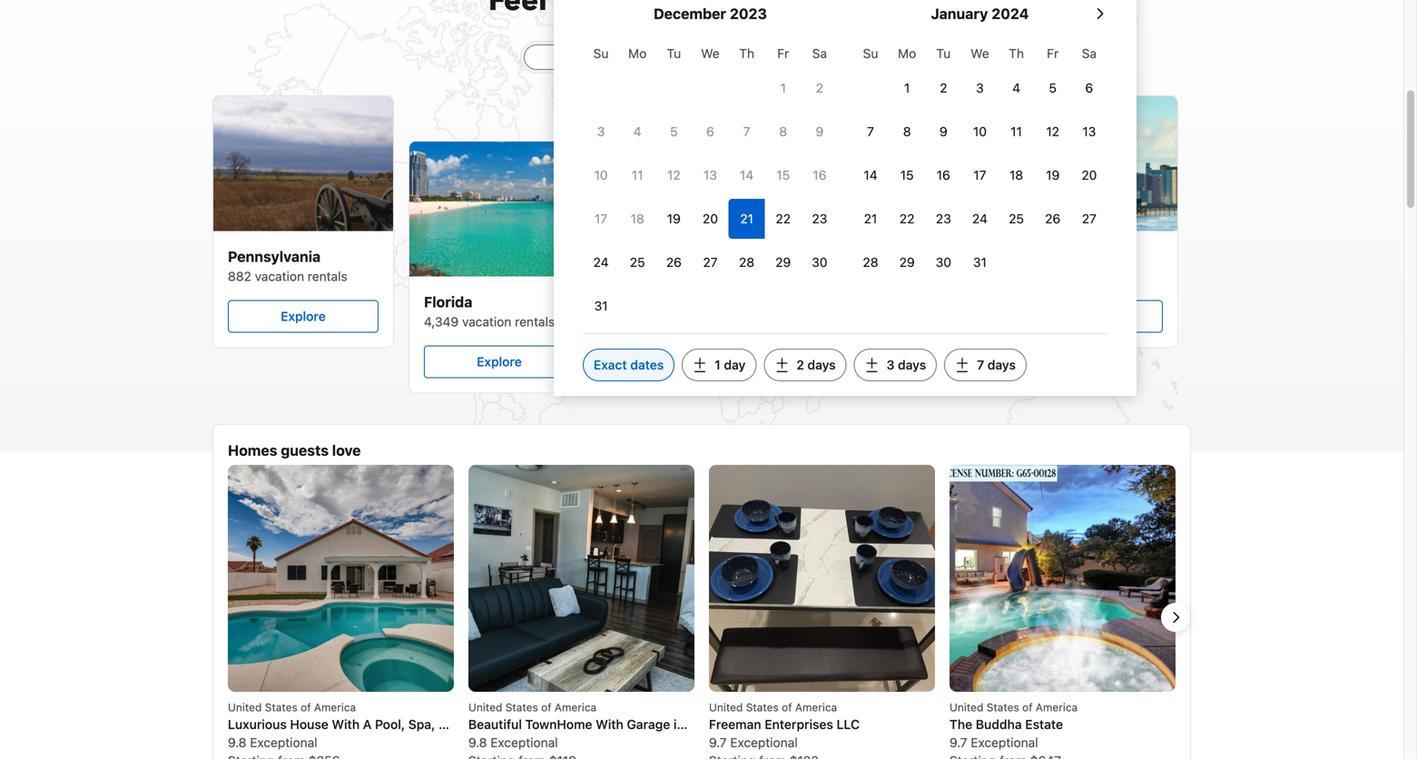 Task type: locate. For each thing, give the bounding box(es) containing it.
10 left 11 december 2023 checkbox
[[594, 168, 608, 183]]

1 vertical spatial 4
[[634, 124, 642, 139]]

america inside united states of america freeman enterprises llc
[[795, 701, 837, 714]]

10 inside option
[[594, 168, 608, 183]]

12 inside 12 january 2024 "checkbox"
[[1046, 124, 1060, 139]]

united up patio,
[[469, 701, 502, 714]]

6 for the 6 checkbox
[[1085, 80, 1093, 95]]

20
[[1082, 168, 1097, 183], [703, 211, 718, 226]]

1 9 from the left
[[816, 124, 824, 139]]

and
[[439, 717, 461, 732]]

5 right 4 january 2024 checkbox
[[1049, 80, 1057, 95]]

5 January 2024 checkbox
[[1035, 68, 1071, 108]]

1 horizontal spatial 26
[[1045, 211, 1061, 226]]

0 vertical spatial vacation
[[255, 269, 304, 284]]

days for 7 days
[[988, 357, 1016, 372]]

17 inside option
[[974, 168, 987, 183]]

31 right the 30 january 2024 option on the right top
[[973, 255, 987, 270]]

22 for 22 option
[[900, 211, 915, 226]]

21 left 22 option
[[864, 211, 877, 226]]

united inside united states of america luxurious house with a pool, spa, and patio, sleeps 6 comfortably
[[228, 701, 262, 714]]

2 right 1 december 2023 option
[[816, 80, 824, 95]]

2 fr from the left
[[1047, 46, 1059, 61]]

america
[[314, 701, 356, 714], [555, 701, 597, 714], [795, 701, 837, 714], [1036, 701, 1078, 714]]

sa up the 6 checkbox
[[1082, 46, 1097, 61]]

29 left the 30 january 2024 option on the right top
[[899, 255, 915, 270]]

america inside united states of america the buddha estate
[[1036, 701, 1078, 714]]

0 vertical spatial 24
[[972, 211, 988, 226]]

13 right 12 january 2024 "checkbox"
[[1083, 124, 1096, 139]]

of up estate
[[1022, 701, 1033, 714]]

1 vertical spatial 24
[[593, 255, 609, 270]]

january 2024
[[931, 5, 1029, 22]]

8 inside checkbox
[[779, 124, 787, 139]]

0 horizontal spatial 2
[[797, 357, 804, 372]]

1 horizontal spatial 4
[[1013, 80, 1021, 95]]

21 inside 21 'checkbox'
[[740, 211, 754, 226]]

america for buddha
[[1036, 701, 1078, 714]]

31
[[973, 255, 987, 270], [594, 298, 608, 313]]

3 america from the left
[[795, 701, 837, 714]]

2 28 from the left
[[863, 255, 879, 270]]

states up buddha at the bottom of page
[[987, 701, 1019, 714]]

1 vertical spatial rentals
[[515, 314, 555, 329]]

28 inside option
[[739, 255, 755, 270]]

0 horizontal spatial 9
[[816, 124, 824, 139]]

7 for 7 january 2024 option
[[867, 124, 874, 139]]

21 right 20 december 2023 option
[[740, 211, 754, 226]]

9.7 exceptional
[[709, 735, 798, 750], [950, 735, 1038, 750]]

explore for florida
[[477, 354, 522, 369]]

26 inside checkbox
[[1045, 211, 1061, 226]]

10 right 9 checkbox
[[973, 124, 987, 139]]

united inside united states of america beautiful townhome with garage in las vegas
[[469, 701, 502, 714]]

1 9.8 exceptional from the left
[[228, 735, 317, 750]]

america up estate
[[1036, 701, 1078, 714]]

1 vertical spatial 18
[[631, 211, 644, 226]]

2 8 from the left
[[903, 124, 911, 139]]

3 right 2 option
[[976, 80, 984, 95]]

20 inside option
[[703, 211, 718, 226]]

8 right 7 december 2023 checkbox
[[779, 124, 787, 139]]

1 horizontal spatial 9.7 exceptional
[[950, 735, 1038, 750]]

of up townhome
[[541, 701, 552, 714]]

1
[[780, 80, 786, 95], [904, 80, 910, 95], [715, 357, 721, 372]]

0 horizontal spatial 30
[[812, 255, 828, 270]]

1 horizontal spatial 20
[[1082, 168, 1097, 183]]

1 vertical spatial 12
[[667, 168, 681, 183]]

14 inside option
[[740, 168, 754, 183]]

22 inside option
[[900, 211, 915, 226]]

of for buddha
[[1022, 701, 1033, 714]]

1 we from the left
[[701, 46, 720, 61]]

0 horizontal spatial 10
[[594, 168, 608, 183]]

2 we from the left
[[971, 46, 989, 61]]

14 December 2023 checkbox
[[729, 155, 765, 195]]

4 right 3 option
[[634, 124, 642, 139]]

we up 3 option
[[971, 46, 989, 61]]

10 for 10 option
[[973, 124, 987, 139]]

30 for the 30 january 2024 option on the right top
[[936, 255, 952, 270]]

17 December 2023 checkbox
[[583, 199, 619, 239]]

0 horizontal spatial 12
[[667, 168, 681, 183]]

grid for december
[[583, 35, 838, 326]]

3 days from the left
[[988, 357, 1016, 372]]

7 right 6 checkbox
[[743, 124, 750, 139]]

0 vertical spatial 6
[[1085, 80, 1093, 95]]

2 9 from the left
[[940, 124, 948, 139]]

1 su from the left
[[593, 46, 609, 61]]

vegas
[[712, 717, 749, 732]]

2 15 from the left
[[900, 168, 914, 183]]

1 fr from the left
[[777, 46, 789, 61]]

of up enterprises
[[782, 701, 792, 714]]

9 for 9 checkbox
[[940, 124, 948, 139]]

11 for 11 december 2023 checkbox
[[632, 168, 643, 183]]

2 right 'day'
[[797, 357, 804, 372]]

0 horizontal spatial 18
[[631, 211, 644, 226]]

6 December 2023 checkbox
[[692, 112, 729, 152]]

2 30 from the left
[[936, 255, 952, 270]]

with inside united states of america luxurious house with a pool, spa, and patio, sleeps 6 comfortably
[[332, 717, 360, 732]]

27
[[1082, 211, 1097, 226], [703, 255, 718, 270]]

rentals down the pennsylvania
[[308, 269, 348, 284]]

united inside united states of america the buddha estate
[[950, 701, 984, 714]]

th
[[739, 46, 755, 61], [1009, 46, 1024, 61]]

7 inside option
[[867, 124, 874, 139]]

1 vertical spatial 31
[[594, 298, 608, 313]]

6 left 7 december 2023 checkbox
[[706, 124, 714, 139]]

19 for 19 december 2023 option
[[667, 211, 681, 226]]

17 for 17 january 2024 option
[[974, 168, 987, 183]]

fr up 1 december 2023 option
[[777, 46, 789, 61]]

0 horizontal spatial 5
[[670, 124, 678, 139]]

rentals inside pennsylvania 882 vacation rentals
[[308, 269, 348, 284]]

0 horizontal spatial 22
[[776, 211, 791, 226]]

13 right 12 checkbox
[[704, 168, 717, 183]]

fr
[[777, 46, 789, 61], [1047, 46, 1059, 61]]

30 December 2023 checkbox
[[802, 242, 838, 282]]

31 down 24 option
[[594, 298, 608, 313]]

1 inside option
[[780, 80, 786, 95]]

3 united from the left
[[709, 701, 743, 714]]

america inside united states of america luxurious house with a pool, spa, and patio, sleeps 6 comfortably
[[314, 701, 356, 714]]

states
[[265, 701, 298, 714], [505, 701, 538, 714], [746, 701, 779, 714], [987, 701, 1019, 714]]

enterprises
[[765, 717, 833, 732]]

27 for the 27 december 2023 checkbox
[[703, 255, 718, 270]]

6 for 6 checkbox
[[706, 124, 714, 139]]

0 horizontal spatial days
[[808, 357, 836, 372]]

14
[[740, 168, 754, 183], [864, 168, 878, 183]]

spa,
[[408, 717, 435, 732]]

1 January 2024 checkbox
[[889, 68, 925, 108]]

explore link for florida
[[424, 345, 575, 378]]

america inside united states of america beautiful townhome with garage in las vegas
[[555, 701, 597, 714]]

28 inside option
[[863, 255, 879, 270]]

15 right 14 option
[[777, 168, 790, 183]]

0 vertical spatial 10
[[973, 124, 987, 139]]

24 left san
[[593, 255, 609, 270]]

3 days
[[887, 357, 926, 372]]

we
[[701, 46, 720, 61], [971, 46, 989, 61]]

4 for 4 december 2023 checkbox
[[634, 124, 642, 139]]

1 with from the left
[[332, 717, 360, 732]]

24 for 24 january 2024 option
[[972, 211, 988, 226]]

9 inside checkbox
[[940, 124, 948, 139]]

3 left 4 december 2023 checkbox
[[597, 124, 605, 139]]

29 January 2024 checkbox
[[889, 242, 925, 282]]

28 January 2024 checkbox
[[853, 242, 889, 282]]

9.8 exceptional down sleeps
[[469, 735, 558, 750]]

united states of america the buddha estate
[[950, 701, 1078, 732]]

vacation inside pennsylvania 882 vacation rentals
[[255, 269, 304, 284]]

states inside united states of america the buddha estate
[[987, 701, 1019, 714]]

0 horizontal spatial 26
[[666, 255, 682, 270]]

0 horizontal spatial 13
[[704, 168, 717, 183]]

21 for 21 'checkbox'
[[740, 211, 754, 226]]

1 horizontal spatial with
[[596, 717, 624, 732]]

4 of from the left
[[1022, 701, 1033, 714]]

2
[[816, 80, 824, 95], [940, 80, 947, 95], [797, 357, 804, 372]]

region containing luxurious house with a pool, spa, and patio, sleeps 6 comfortably
[[213, 465, 1190, 759]]

4 america from the left
[[1036, 701, 1078, 714]]

9.7 exceptional down buddha at the bottom of page
[[950, 735, 1038, 750]]

buddha
[[976, 717, 1022, 732]]

1 30 from the left
[[812, 255, 828, 270]]

1 horizontal spatial 18
[[1010, 168, 1023, 183]]

25 for 25 december 2023 option
[[630, 255, 645, 270]]

7 December 2023 checkbox
[[729, 112, 765, 152]]

2 united from the left
[[469, 701, 502, 714]]

28 left the 29 january 2024 checkbox
[[863, 255, 879, 270]]

19 inside option
[[667, 211, 681, 226]]

11 inside checkbox
[[632, 168, 643, 183]]

0 horizontal spatial 8
[[779, 124, 787, 139]]

4 states from the left
[[987, 701, 1019, 714]]

america up 'house'
[[314, 701, 356, 714]]

su up 3 option
[[593, 46, 609, 61]]

25 left diego
[[630, 255, 645, 270]]

15
[[777, 168, 790, 183], [900, 168, 914, 183]]

mo
[[628, 46, 647, 61], [898, 46, 916, 61]]

20 right 19 'option'
[[1082, 168, 1097, 183]]

3 states from the left
[[746, 701, 779, 714]]

1 horizontal spatial fr
[[1047, 46, 1059, 61]]

6 right sleeps
[[546, 717, 554, 732]]

18 for 18 december 2023 checkbox
[[631, 211, 644, 226]]

2 21 from the left
[[864, 211, 877, 226]]

explore link for pennsylvania
[[228, 300, 379, 333]]

0 horizontal spatial 14
[[740, 168, 754, 183]]

1 horizontal spatial mo
[[898, 46, 916, 61]]

2 america from the left
[[555, 701, 597, 714]]

with left 'a'
[[332, 717, 360, 732]]

16
[[813, 168, 827, 183], [937, 168, 951, 183]]

1 vertical spatial vacation
[[462, 314, 512, 329]]

vacation down florida
[[462, 314, 512, 329]]

of
[[301, 701, 311, 714], [541, 701, 552, 714], [782, 701, 792, 714], [1022, 701, 1033, 714]]

11 right 10 option
[[1011, 124, 1022, 139]]

25 right 24 january 2024 option
[[1009, 211, 1024, 226]]

rentals
[[308, 269, 348, 284], [515, 314, 555, 329]]

1 9.7 exceptional from the left
[[709, 735, 798, 750]]

fr up 5 option
[[1047, 46, 1059, 61]]

29 inside option
[[776, 255, 791, 270]]

28
[[739, 255, 755, 270], [863, 255, 879, 270]]

9.8 exceptional down luxurious
[[228, 735, 317, 750]]

1 horizontal spatial 15
[[900, 168, 914, 183]]

3 of from the left
[[782, 701, 792, 714]]

2 vertical spatial 6
[[546, 717, 554, 732]]

24
[[972, 211, 988, 226], [593, 255, 609, 270]]

florida
[[424, 293, 473, 311]]

united up vegas
[[709, 701, 743, 714]]

0 horizontal spatial th
[[739, 46, 755, 61]]

26 right 25 january 2024 checkbox at the right of the page
[[1045, 211, 1061, 226]]

21 inside "21 january 2024" checkbox
[[864, 211, 877, 226]]

of inside united states of america luxurious house with a pool, spa, and patio, sleeps 6 comfortably
[[301, 701, 311, 714]]

1 horizontal spatial explore
[[477, 354, 522, 369]]

1 horizontal spatial 14
[[864, 168, 878, 183]]

29
[[776, 255, 791, 270], [899, 255, 915, 270]]

16 inside checkbox
[[937, 168, 951, 183]]

america up townhome
[[555, 701, 597, 714]]

1 vertical spatial 25
[[630, 255, 645, 270]]

1 tu from the left
[[667, 46, 681, 61]]

24 right 23 option
[[972, 211, 988, 226]]

18 right 17 december 2023 "option"
[[631, 211, 644, 226]]

a
[[363, 717, 372, 732]]

7
[[743, 124, 750, 139], [867, 124, 874, 139], [977, 357, 984, 372]]

14 right 13 checkbox
[[740, 168, 754, 183]]

0 horizontal spatial mo
[[628, 46, 647, 61]]

sa up "2" option
[[812, 46, 827, 61]]

3 right 2 days on the top right of page
[[887, 357, 895, 372]]

7 days
[[977, 357, 1016, 372]]

19 right 18 december 2023 checkbox
[[667, 211, 681, 226]]

4
[[1013, 80, 1021, 95], [634, 124, 642, 139]]

2 horizontal spatial explore
[[869, 354, 914, 369]]

of inside united states of america freeman enterprises llc
[[782, 701, 792, 714]]

townhome
[[525, 717, 592, 732]]

2 grid from the left
[[853, 35, 1108, 282]]

1 horizontal spatial 8
[[903, 124, 911, 139]]

0 horizontal spatial 16
[[813, 168, 827, 183]]

0 horizontal spatial with
[[332, 717, 360, 732]]

0 horizontal spatial 9.7 exceptional
[[709, 735, 798, 750]]

14 for 14 option
[[740, 168, 754, 183]]

8 left 9 checkbox
[[903, 124, 911, 139]]

states up luxurious
[[265, 701, 298, 714]]

8
[[779, 124, 787, 139], [903, 124, 911, 139]]

23 December 2023 checkbox
[[802, 199, 838, 239]]

11
[[1011, 124, 1022, 139], [632, 168, 643, 183]]

vacation down the pennsylvania
[[255, 269, 304, 284]]

0 horizontal spatial rentals
[[308, 269, 348, 284]]

5 inside checkbox
[[670, 124, 678, 139]]

0 horizontal spatial 23
[[812, 211, 827, 226]]

15 inside option
[[900, 168, 914, 183]]

6 right 5 option
[[1085, 80, 1093, 95]]

0 horizontal spatial 15
[[777, 168, 790, 183]]

3 inside option
[[976, 80, 984, 95]]

7 inside checkbox
[[743, 124, 750, 139]]

of inside united states of america beautiful townhome with garage in las vegas
[[541, 701, 552, 714]]

1 states from the left
[[265, 701, 298, 714]]

1 united from the left
[[228, 701, 262, 714]]

freeman
[[709, 717, 761, 732]]

30 right the 29 option
[[812, 255, 828, 270]]

guests
[[281, 442, 329, 459]]

fr for 2023
[[777, 46, 789, 61]]

2 with from the left
[[596, 717, 624, 732]]

united up luxurious
[[228, 701, 262, 714]]

12 for 12 checkbox
[[667, 168, 681, 183]]

2 for december 2023
[[816, 80, 824, 95]]

1 horizontal spatial 21
[[864, 211, 877, 226]]

27 right "26 january 2024" checkbox
[[1082, 211, 1097, 226]]

1 left 2 option
[[904, 80, 910, 95]]

2 22 from the left
[[900, 211, 915, 226]]

grid
[[583, 35, 838, 326], [853, 35, 1108, 282]]

26
[[1045, 211, 1061, 226], [666, 255, 682, 270]]

with
[[332, 717, 360, 732], [596, 717, 624, 732]]

17 inside "option"
[[595, 211, 608, 226]]

5 right 4 december 2023 checkbox
[[670, 124, 678, 139]]

6 inside united states of america luxurious house with a pool, spa, and patio, sleeps 6 comfortably
[[546, 717, 554, 732]]

9 December 2023 checkbox
[[802, 112, 838, 152]]

1 16 from the left
[[813, 168, 827, 183]]

2 mo from the left
[[898, 46, 916, 61]]

1 vertical spatial 11
[[632, 168, 643, 183]]

18 right 17 january 2024 option
[[1010, 168, 1023, 183]]

11 for 11 january 2024 option
[[1011, 124, 1022, 139]]

4,349
[[424, 314, 459, 329]]

25 inside checkbox
[[1009, 211, 1024, 226]]

0 horizontal spatial explore link
[[228, 300, 379, 333]]

1 day
[[715, 357, 746, 372]]

17 right 16 january 2024 checkbox
[[974, 168, 987, 183]]

vacation inside florida 4,349 vacation rentals
[[462, 314, 512, 329]]

mo up 4 december 2023 checkbox
[[628, 46, 647, 61]]

4 united from the left
[[950, 701, 984, 714]]

1 vertical spatial 20
[[703, 211, 718, 226]]

21 December 2023 checkbox
[[729, 199, 765, 239]]

17
[[974, 168, 987, 183], [595, 211, 608, 226]]

16 for 16 'checkbox'
[[813, 168, 827, 183]]

11 inside option
[[1011, 124, 1022, 139]]

2 9.8 exceptional from the left
[[469, 735, 558, 750]]

18 December 2023 checkbox
[[619, 199, 656, 239]]

12
[[1046, 124, 1060, 139], [667, 168, 681, 183]]

2 days from the left
[[898, 357, 926, 372]]

sa for 2023
[[812, 46, 827, 61]]

with for a
[[332, 717, 360, 732]]

7 for 7 december 2023 checkbox
[[743, 124, 750, 139]]

tu down december
[[667, 46, 681, 61]]

fr for 2024
[[1047, 46, 1059, 61]]

0 vertical spatial 20
[[1082, 168, 1097, 183]]

of up 'house'
[[301, 701, 311, 714]]

1 vertical spatial 5
[[670, 124, 678, 139]]

day
[[724, 357, 746, 372]]

19 January 2024 checkbox
[[1035, 155, 1071, 195]]

2 sa from the left
[[1082, 46, 1097, 61]]

23
[[812, 211, 827, 226], [936, 211, 951, 226]]

states up sleeps
[[505, 701, 538, 714]]

2 tu from the left
[[937, 46, 951, 61]]

22 inside option
[[776, 211, 791, 226]]

of for townhome
[[541, 701, 552, 714]]

1 horizontal spatial sa
[[1082, 46, 1097, 61]]

1 vertical spatial 3
[[597, 124, 605, 139]]

december
[[654, 5, 726, 22]]

of for enterprises
[[782, 701, 792, 714]]

10 inside option
[[973, 124, 987, 139]]

30 inside option
[[936, 255, 952, 270]]

vacation for florida
[[462, 314, 512, 329]]

1 left "2" option
[[780, 80, 786, 95]]

15 for 15 checkbox
[[777, 168, 790, 183]]

30
[[812, 255, 828, 270], [936, 255, 952, 270]]

1 28 from the left
[[739, 255, 755, 270]]

1 horizontal spatial 5
[[1049, 80, 1057, 95]]

26 for 26 december 2023 "checkbox"
[[666, 255, 682, 270]]

days for 2 days
[[808, 357, 836, 372]]

31 inside 'checkbox'
[[594, 298, 608, 313]]

10 December 2023 checkbox
[[583, 155, 619, 195]]

0 horizontal spatial tu
[[667, 46, 681, 61]]

2 th from the left
[[1009, 46, 1024, 61]]

1 th from the left
[[739, 46, 755, 61]]

explore down florida 4,349 vacation rentals
[[477, 354, 522, 369]]

1 21 from the left
[[740, 211, 754, 226]]

explore down pennsylvania 882 vacation rentals
[[281, 309, 326, 324]]

san diego
[[620, 248, 691, 265]]

0 horizontal spatial 27
[[703, 255, 718, 270]]

28 December 2023 checkbox
[[729, 242, 765, 282]]

6 January 2024 checkbox
[[1071, 68, 1108, 108]]

tu
[[667, 46, 681, 61], [937, 46, 951, 61]]

1 horizontal spatial th
[[1009, 46, 1024, 61]]

th up 4 january 2024 checkbox
[[1009, 46, 1024, 61]]

16 inside 'checkbox'
[[813, 168, 827, 183]]

days
[[808, 357, 836, 372], [898, 357, 926, 372], [988, 357, 1016, 372]]

1 horizontal spatial 25
[[1009, 211, 1024, 226]]

1 sa from the left
[[812, 46, 827, 61]]

3
[[976, 80, 984, 95], [597, 124, 605, 139], [887, 357, 895, 372]]

homes guests love
[[228, 442, 361, 459]]

25 for 25 january 2024 checkbox at the right of the page
[[1009, 211, 1024, 226]]

8 inside option
[[903, 124, 911, 139]]

9 inside 'checkbox'
[[816, 124, 824, 139]]

2 states from the left
[[505, 701, 538, 714]]

10
[[973, 124, 987, 139], [594, 168, 608, 183]]

15 inside checkbox
[[777, 168, 790, 183]]

20 inside option
[[1082, 168, 1097, 183]]

2 29 from the left
[[899, 255, 915, 270]]

4 left 5 option
[[1013, 80, 1021, 95]]

27 right 26 december 2023 "checkbox"
[[703, 255, 718, 270]]

america up enterprises
[[795, 701, 837, 714]]

25
[[1009, 211, 1024, 226], [630, 255, 645, 270]]

florida 4,349 vacation rentals
[[424, 293, 555, 329]]

12 right 11 january 2024 option
[[1046, 124, 1060, 139]]

united inside united states of america freeman enterprises llc
[[709, 701, 743, 714]]

0 horizontal spatial vacation
[[255, 269, 304, 284]]

pennsylvania
[[228, 248, 321, 265]]

explore
[[281, 309, 326, 324], [477, 354, 522, 369], [869, 354, 914, 369]]

7 right 3 days
[[977, 357, 984, 372]]

1 horizontal spatial 10
[[973, 124, 987, 139]]

grid for january
[[853, 35, 1108, 282]]

2 horizontal spatial 7
[[977, 357, 984, 372]]

comfortably
[[557, 717, 632, 732]]

19
[[1046, 168, 1060, 183], [667, 211, 681, 226]]

12 right 11 december 2023 checkbox
[[667, 168, 681, 183]]

1 horizontal spatial 28
[[863, 255, 879, 270]]

2 14 from the left
[[864, 168, 878, 183]]

26 December 2023 checkbox
[[656, 242, 692, 282]]

2 16 from the left
[[937, 168, 951, 183]]

1 vertical spatial 10
[[594, 168, 608, 183]]

1 mo from the left
[[628, 46, 647, 61]]

tu up 2 option
[[937, 46, 951, 61]]

mo up 1 checkbox
[[898, 46, 916, 61]]

1 horizontal spatial 17
[[974, 168, 987, 183]]

th for 2024
[[1009, 46, 1024, 61]]

2 su from the left
[[863, 46, 878, 61]]

1 horizontal spatial 19
[[1046, 168, 1060, 183]]

30 inside option
[[812, 255, 828, 270]]

states for enterprises
[[746, 701, 779, 714]]

8 for "8 january 2024" option
[[903, 124, 911, 139]]

2 horizontal spatial 6
[[1085, 80, 1093, 95]]

1 horizontal spatial rentals
[[515, 314, 555, 329]]

0 horizontal spatial 17
[[595, 211, 608, 226]]

9
[[816, 124, 824, 139], [940, 124, 948, 139]]

0 horizontal spatial 20
[[703, 211, 718, 226]]

1 inside checkbox
[[904, 80, 910, 95]]

9 for the 9 december 2023 'checkbox'
[[816, 124, 824, 139]]

18
[[1010, 168, 1023, 183], [631, 211, 644, 226]]

29 December 2023 checkbox
[[765, 242, 802, 282]]

rentals inside florida 4,349 vacation rentals
[[515, 314, 555, 329]]

vacation
[[255, 269, 304, 284], [462, 314, 512, 329]]

29 inside checkbox
[[899, 255, 915, 270]]

united up the
[[950, 701, 984, 714]]

13
[[1083, 124, 1096, 139], [704, 168, 717, 183]]

20 for 20 option
[[1082, 168, 1097, 183]]

15 right 14 checkbox
[[900, 168, 914, 183]]

2 January 2024 checkbox
[[925, 68, 962, 108]]

1 of from the left
[[301, 701, 311, 714]]

1 left 'day'
[[715, 357, 721, 372]]

28 left the 29 option
[[739, 255, 755, 270]]

1 horizontal spatial 9
[[940, 124, 948, 139]]

2 right 1 checkbox
[[940, 80, 947, 95]]

30 left the 31 option
[[936, 255, 952, 270]]

2 horizontal spatial 2
[[940, 80, 947, 95]]

31 January 2024 checkbox
[[962, 242, 998, 282]]

5 for 5 december 2023 checkbox
[[670, 124, 678, 139]]

26 inside "checkbox"
[[666, 255, 682, 270]]

21
[[740, 211, 754, 226], [864, 211, 877, 226]]

22 right "21 january 2024" checkbox
[[900, 211, 915, 226]]

16 right 15 checkbox
[[813, 168, 827, 183]]

16 right "15 january 2024" option in the right top of the page
[[937, 168, 951, 183]]

estate
[[1025, 717, 1063, 732]]

1 america from the left
[[314, 701, 356, 714]]

1 horizontal spatial 12
[[1046, 124, 1060, 139]]

28 for 28 option
[[863, 255, 879, 270]]

states inside united states of america beautiful townhome with garage in las vegas
[[505, 701, 538, 714]]

2 9.7 exceptional from the left
[[950, 735, 1038, 750]]

5 inside option
[[1049, 80, 1057, 95]]

sa
[[812, 46, 827, 61], [1082, 46, 1097, 61]]

0 horizontal spatial 3
[[597, 124, 605, 139]]

states up freeman
[[746, 701, 779, 714]]

13 inside checkbox
[[704, 168, 717, 183]]

1 horizontal spatial 29
[[899, 255, 915, 270]]

12 December 2023 checkbox
[[656, 155, 692, 195]]

5
[[1049, 80, 1057, 95], [670, 124, 678, 139]]

1 horizontal spatial 13
[[1083, 124, 1096, 139]]

9.8 exceptional
[[228, 735, 317, 750], [469, 735, 558, 750]]

9 right 8 december 2023 checkbox
[[816, 124, 824, 139]]

1 December 2023 checkbox
[[765, 68, 802, 108]]

0 vertical spatial rentals
[[308, 269, 348, 284]]

0 horizontal spatial grid
[[583, 35, 838, 326]]

vacation for pennsylvania
[[255, 269, 304, 284]]

1 days from the left
[[808, 357, 836, 372]]

0 horizontal spatial 11
[[632, 168, 643, 183]]

1 horizontal spatial 3
[[887, 357, 895, 372]]

2 horizontal spatial 3
[[976, 80, 984, 95]]

1 15 from the left
[[777, 168, 790, 183]]

dates
[[630, 357, 664, 372]]

10 January 2024 checkbox
[[962, 112, 998, 152]]

1 grid from the left
[[583, 35, 838, 326]]

29 for the 29 january 2024 checkbox
[[899, 255, 915, 270]]

sa for 2024
[[1082, 46, 1097, 61]]

0 vertical spatial 18
[[1010, 168, 1023, 183]]

26 right 25 december 2023 option
[[666, 255, 682, 270]]

of for house
[[301, 701, 311, 714]]

united states of america beautiful townhome with garage in las vegas
[[469, 701, 749, 732]]

6
[[1085, 80, 1093, 95], [706, 124, 714, 139], [546, 717, 554, 732]]

homes
[[228, 442, 277, 459]]

2 of from the left
[[541, 701, 552, 714]]

12 inside 12 checkbox
[[667, 168, 681, 183]]

1 8 from the left
[[779, 124, 787, 139]]

1 horizontal spatial 2
[[816, 80, 824, 95]]

1 vertical spatial 17
[[595, 211, 608, 226]]

19 December 2023 checkbox
[[656, 199, 692, 239]]

explore link
[[228, 300, 379, 333], [424, 345, 575, 378], [816, 345, 967, 378]]

20 right 19 december 2023 option
[[703, 211, 718, 226]]

th down '2023'
[[739, 46, 755, 61]]

13 inside option
[[1083, 124, 1096, 139]]

25 December 2023 checkbox
[[619, 242, 656, 282]]

19 inside 'option'
[[1046, 168, 1060, 183]]

17 January 2024 checkbox
[[962, 155, 998, 195]]

14 inside checkbox
[[864, 168, 878, 183]]

explore right 2 days on the top right of page
[[869, 354, 914, 369]]

sleeps
[[502, 717, 542, 732]]

united for the
[[950, 701, 984, 714]]

explore for pennsylvania
[[281, 309, 326, 324]]

1 14 from the left
[[740, 168, 754, 183]]

25 inside option
[[630, 255, 645, 270]]

9 left 10 option
[[940, 124, 948, 139]]

22
[[776, 211, 791, 226], [900, 211, 915, 226]]

0 horizontal spatial sa
[[812, 46, 827, 61]]

1 29 from the left
[[776, 255, 791, 270]]

12 January 2024 checkbox
[[1035, 112, 1071, 152]]

0 vertical spatial 3
[[976, 80, 984, 95]]

region
[[213, 465, 1190, 759]]

17 for 17 december 2023 "option"
[[595, 211, 608, 226]]

3 December 2023 checkbox
[[583, 112, 619, 152]]

17 left 18 december 2023 checkbox
[[595, 211, 608, 226]]

states inside united states of america freeman enterprises llc
[[746, 701, 779, 714]]

8 December 2023 checkbox
[[765, 112, 802, 152]]

mo for december
[[628, 46, 647, 61]]

1 22 from the left
[[776, 211, 791, 226]]

1 vertical spatial 27
[[703, 255, 718, 270]]

1 vertical spatial 6
[[706, 124, 714, 139]]

0 vertical spatial 26
[[1045, 211, 1061, 226]]

states inside united states of america luxurious house with a pool, spa, and patio, sleeps 6 comfortably
[[265, 701, 298, 714]]

1 horizontal spatial 23
[[936, 211, 951, 226]]

31 inside option
[[973, 255, 987, 270]]

1 vertical spatial 13
[[704, 168, 717, 183]]

with inside united states of america beautiful townhome with garage in las vegas
[[596, 717, 624, 732]]

19 right 18 january 2024 checkbox
[[1046, 168, 1060, 183]]

3 inside option
[[597, 124, 605, 139]]

america for house
[[314, 701, 356, 714]]

su
[[593, 46, 609, 61], [863, 46, 878, 61]]

of inside united states of america the buddha estate
[[1022, 701, 1033, 714]]

1 horizontal spatial 24
[[972, 211, 988, 226]]

2 horizontal spatial 1
[[904, 80, 910, 95]]

1 horizontal spatial we
[[971, 46, 989, 61]]

su up 7 january 2024 option
[[863, 46, 878, 61]]

beautiful
[[469, 717, 522, 732]]

rentals left 31 'checkbox'
[[515, 314, 555, 329]]

0 horizontal spatial 6
[[546, 717, 554, 732]]

1 horizontal spatial 1
[[780, 80, 786, 95]]

9 January 2024 checkbox
[[925, 112, 962, 152]]



Task type: vqa. For each thing, say whether or not it's contained in the screenshot.


Task type: describe. For each thing, give the bounding box(es) containing it.
22 for 22 option
[[776, 211, 791, 226]]

2 horizontal spatial explore link
[[816, 345, 967, 378]]

7 January 2024 checkbox
[[853, 112, 889, 152]]

tu for january
[[937, 46, 951, 61]]

13 January 2024 checkbox
[[1071, 112, 1108, 152]]

january
[[931, 5, 988, 22]]

20 for 20 december 2023 option
[[703, 211, 718, 226]]

rentals for florida
[[515, 314, 555, 329]]

24 for 24 option
[[593, 255, 609, 270]]

11 January 2024 checkbox
[[998, 112, 1035, 152]]

exact dates
[[594, 357, 664, 372]]

america for enterprises
[[795, 701, 837, 714]]

united for freeman
[[709, 701, 743, 714]]

13 for 13 january 2024 option
[[1083, 124, 1096, 139]]

diego
[[650, 248, 691, 265]]

22 December 2023 checkbox
[[765, 199, 802, 239]]

14 January 2024 checkbox
[[853, 155, 889, 195]]

19 for 19 'option'
[[1046, 168, 1060, 183]]

in
[[674, 717, 684, 732]]

states for house
[[265, 701, 298, 714]]

28 for '28' option
[[739, 255, 755, 270]]

2 for january 2024
[[940, 80, 947, 95]]

1 for january 2024
[[904, 80, 910, 95]]

1 23 from the left
[[812, 211, 827, 226]]

2024
[[992, 5, 1029, 22]]

2 December 2023 checkbox
[[802, 68, 838, 108]]

26 for "26 january 2024" checkbox
[[1045, 211, 1061, 226]]

20 January 2024 checkbox
[[1071, 155, 1108, 195]]

12 for 12 january 2024 "checkbox"
[[1046, 124, 1060, 139]]

we for january
[[971, 46, 989, 61]]

united states of america luxurious house with a pool, spa, and patio, sleeps 6 comfortably
[[228, 701, 632, 732]]

22 January 2024 checkbox
[[889, 199, 925, 239]]

mo for january
[[898, 46, 916, 61]]

exact
[[594, 357, 627, 372]]

states for townhome
[[505, 701, 538, 714]]

the
[[950, 717, 973, 732]]

16 December 2023 checkbox
[[802, 155, 838, 195]]

21 cell
[[729, 195, 765, 239]]

4 December 2023 checkbox
[[619, 112, 656, 152]]

10 for the 10 december 2023 option
[[594, 168, 608, 183]]

8 for 8 december 2023 checkbox
[[779, 124, 787, 139]]

8 January 2024 checkbox
[[889, 112, 925, 152]]

15 for "15 january 2024" option in the right top of the page
[[900, 168, 914, 183]]

su for january
[[863, 46, 878, 61]]

2 23 from the left
[[936, 211, 951, 226]]

united states of america freeman enterprises llc
[[709, 701, 860, 732]]

garage
[[627, 717, 670, 732]]

882
[[228, 269, 251, 284]]

2 vertical spatial 3
[[887, 357, 895, 372]]

20 December 2023 checkbox
[[692, 199, 729, 239]]

with for garage
[[596, 717, 624, 732]]

9.8 exceptional for luxurious
[[228, 735, 317, 750]]

9.8 exceptional for beautiful
[[469, 735, 558, 750]]

14 for 14 checkbox
[[864, 168, 878, 183]]

america for townhome
[[555, 701, 597, 714]]

26 January 2024 checkbox
[[1035, 199, 1071, 239]]

states for buddha
[[987, 701, 1019, 714]]

united for beautiful
[[469, 701, 502, 714]]

luxurious
[[228, 717, 287, 732]]

24 December 2023 checkbox
[[583, 242, 619, 282]]

21 January 2024 checkbox
[[853, 199, 889, 239]]

31 for the 31 option
[[973, 255, 987, 270]]

5 for 5 option
[[1049, 80, 1057, 95]]

llc
[[837, 717, 860, 732]]

december 2023
[[654, 5, 767, 22]]

16 January 2024 checkbox
[[925, 155, 962, 195]]

30 for 30 december 2023 option
[[812, 255, 828, 270]]

patio,
[[464, 717, 498, 732]]

31 for 31 'checkbox'
[[594, 298, 608, 313]]

love
[[332, 442, 361, 459]]

4 for 4 january 2024 checkbox
[[1013, 80, 1021, 95]]

0 horizontal spatial 1
[[715, 357, 721, 372]]

pennsylvania 882 vacation rentals
[[228, 248, 348, 284]]

san
[[620, 248, 647, 265]]

18 for 18 january 2024 checkbox
[[1010, 168, 1023, 183]]

we for december
[[701, 46, 720, 61]]

15 January 2024 checkbox
[[889, 155, 925, 195]]

9.7 exceptional for buddha
[[950, 735, 1038, 750]]

25 January 2024 checkbox
[[998, 199, 1035, 239]]

23 January 2024 checkbox
[[925, 199, 962, 239]]

united for luxurious
[[228, 701, 262, 714]]

24 January 2024 checkbox
[[962, 199, 998, 239]]

3 for 3 option
[[597, 124, 605, 139]]

house
[[290, 717, 329, 732]]

15 December 2023 checkbox
[[765, 155, 802, 195]]

4 January 2024 checkbox
[[998, 68, 1035, 108]]

31 December 2023 checkbox
[[583, 286, 619, 326]]

3 January 2024 checkbox
[[962, 68, 998, 108]]

13 December 2023 checkbox
[[692, 155, 729, 195]]

27 December 2023 checkbox
[[692, 242, 729, 282]]

th for 2023
[[739, 46, 755, 61]]

pool,
[[375, 717, 405, 732]]

las
[[688, 717, 709, 732]]

5 December 2023 checkbox
[[656, 112, 692, 152]]

18 January 2024 checkbox
[[998, 155, 1035, 195]]

2023
[[730, 5, 767, 22]]

16 for 16 january 2024 checkbox
[[937, 168, 951, 183]]

rentals for pennsylvania
[[308, 269, 348, 284]]

days for 3 days
[[898, 357, 926, 372]]

27 for 27 checkbox
[[1082, 211, 1097, 226]]

21 for "21 january 2024" checkbox
[[864, 211, 877, 226]]

29 for the 29 option
[[776, 255, 791, 270]]

3 for 3 option
[[976, 80, 984, 95]]

tu for december
[[667, 46, 681, 61]]

27 January 2024 checkbox
[[1071, 199, 1108, 239]]

30 January 2024 checkbox
[[925, 242, 962, 282]]

1 for december 2023
[[780, 80, 786, 95]]

11 December 2023 checkbox
[[619, 155, 656, 195]]

13 for 13 checkbox
[[704, 168, 717, 183]]

2 days
[[797, 357, 836, 372]]

9.7 exceptional for enterprises
[[709, 735, 798, 750]]



